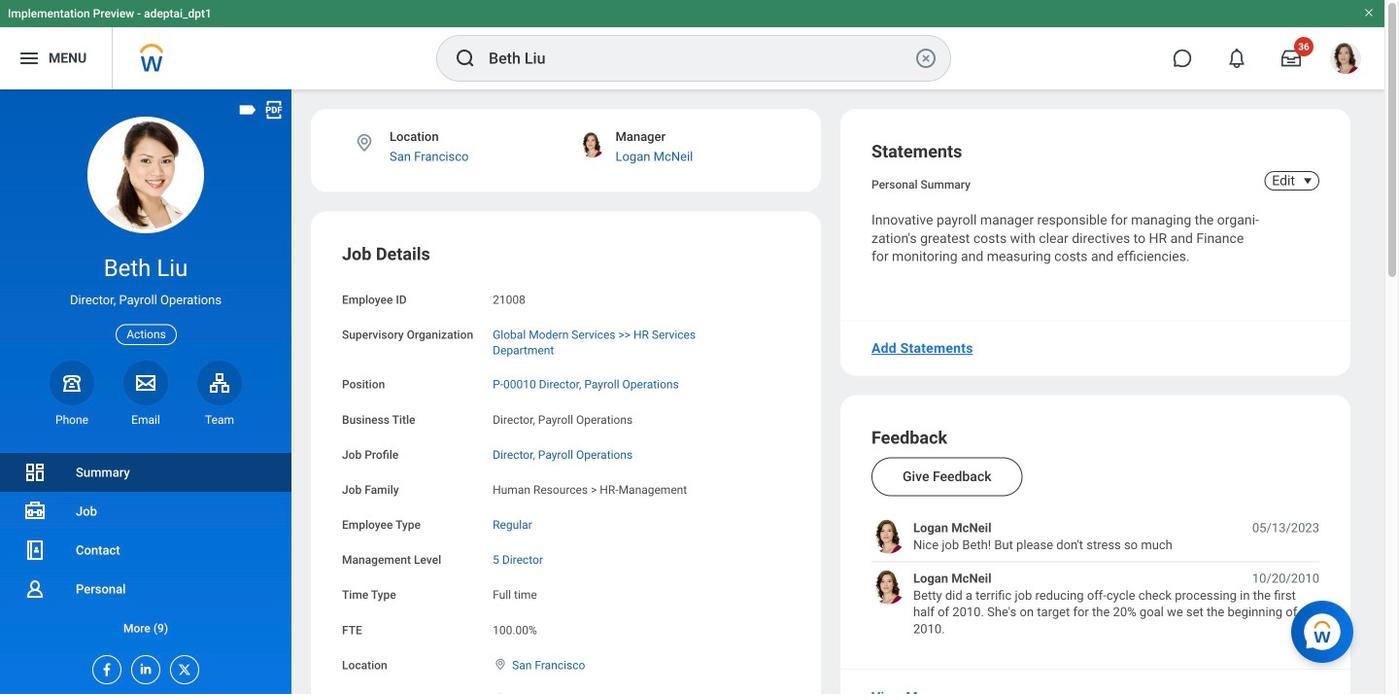 Task type: describe. For each thing, give the bounding box(es) containing it.
contact image
[[23, 539, 47, 562]]

email beth liu element
[[123, 412, 168, 428]]

x image
[[171, 656, 192, 678]]

2 employee's photo (logan mcneil) image from the top
[[872, 570, 906, 604]]

search image
[[454, 47, 477, 70]]

linkedin image
[[132, 656, 154, 677]]

personal summary element
[[872, 174, 971, 192]]

location image
[[354, 132, 375, 154]]

profile logan mcneil image
[[1331, 43, 1362, 78]]

team beth liu element
[[197, 412, 242, 428]]

personal image
[[23, 577, 47, 601]]

full time element
[[493, 584, 537, 602]]

tag image
[[237, 99, 259, 121]]

facebook image
[[93, 656, 115, 678]]

x circle image
[[915, 47, 938, 70]]



Task type: vqa. For each thing, say whether or not it's contained in the screenshot.
Configure this page ICON
no



Task type: locate. For each thing, give the bounding box(es) containing it.
banner
[[0, 0, 1385, 89]]

1 employee's photo (logan mcneil) image from the top
[[872, 519, 906, 553]]

inbox large image
[[1282, 49, 1302, 68]]

Search Workday  search field
[[489, 37, 911, 80]]

view printable version (pdf) image
[[263, 99, 285, 121]]

navigation pane region
[[0, 89, 292, 694]]

mail image
[[134, 371, 157, 394]]

0 vertical spatial employee's photo (logan mcneil) image
[[872, 519, 906, 553]]

employee's photo (logan mcneil) image
[[872, 519, 906, 553], [872, 570, 906, 604]]

list
[[0, 453, 292, 647], [872, 519, 1320, 638]]

view team image
[[208, 371, 231, 394]]

0 horizontal spatial list
[[0, 453, 292, 647]]

caret down image
[[1297, 173, 1320, 189]]

group
[[342, 243, 790, 694]]

location image
[[493, 658, 509, 671]]

notifications large image
[[1228, 49, 1247, 68]]

job image
[[23, 500, 47, 523]]

justify image
[[17, 47, 41, 70]]

summary image
[[23, 461, 47, 484]]

1 vertical spatial employee's photo (logan mcneil) image
[[872, 570, 906, 604]]

close environment banner image
[[1364, 7, 1376, 18]]

1 horizontal spatial list
[[872, 519, 1320, 638]]

phone beth liu element
[[50, 412, 94, 428]]

phone image
[[58, 371, 86, 394]]



